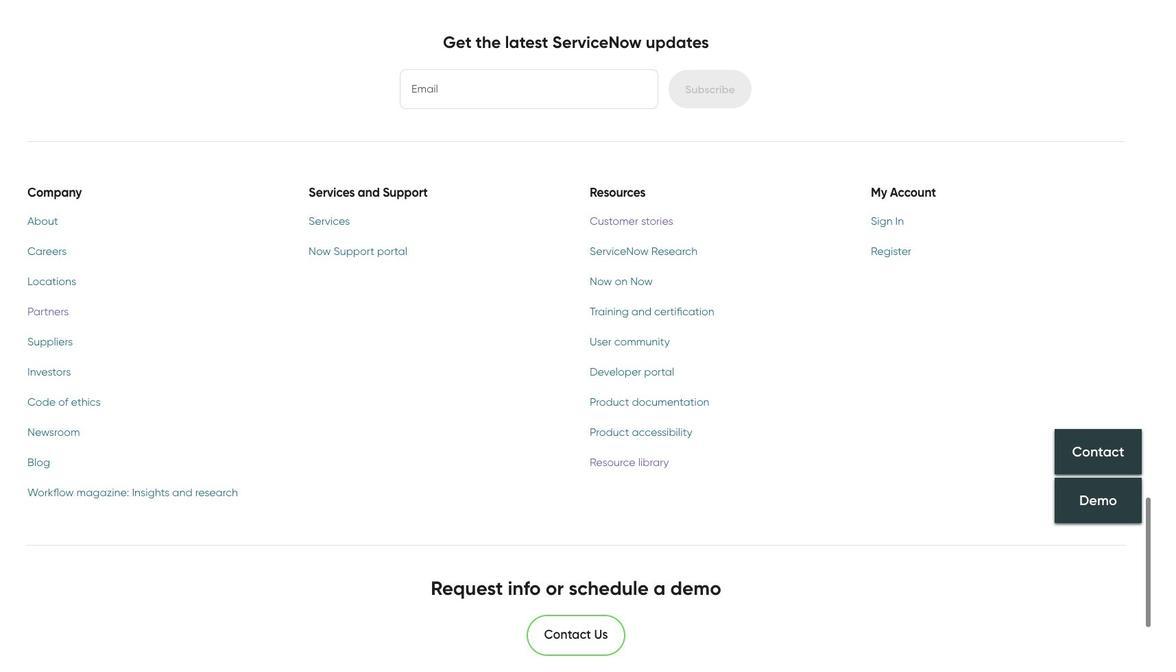 Task type: describe. For each thing, give the bounding box(es) containing it.
Email text field
[[401, 70, 658, 108]]



Task type: vqa. For each thing, say whether or not it's contained in the screenshot.
Email text field at top
yes



